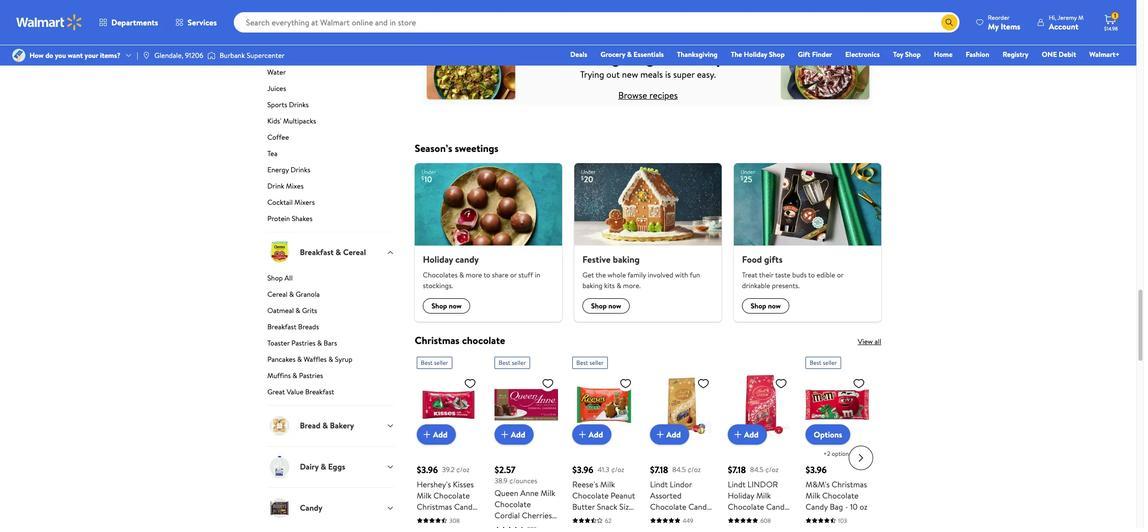 Task type: vqa. For each thing, say whether or not it's contained in the screenshot.
fourth 'Best' from the left
yes



Task type: locate. For each thing, give the bounding box(es) containing it.
candy down m&m's
[[806, 501, 828, 513]]

best seller up the reese's milk chocolate peanut butter snack size trees christmas candy, bag 9.6 oz image on the bottom of page
[[577, 358, 604, 367]]

2 vertical spatial holiday
[[728, 490, 755, 501]]

3 shop now from the left
[[751, 301, 781, 311]]

best
[[421, 358, 433, 367], [499, 358, 511, 367], [577, 358, 588, 367], [810, 358, 822, 367]]

0 vertical spatial cereal
[[343, 247, 366, 258]]

6.6
[[495, 521, 505, 528]]

assorted
[[650, 490, 682, 501]]

hershey's kisses milk chocolate christmas candy, bag 10.1 oz image
[[417, 373, 481, 437]]

baking up whole on the bottom right
[[613, 253, 640, 266]]

cocktail mixers
[[267, 197, 315, 207]]

1 or from the left
[[510, 270, 517, 280]]

shop all up the soda pop
[[267, 34, 293, 44]]

2 ¢/oz from the left
[[611, 465, 625, 475]]

seller for $3.96
[[823, 358, 837, 367]]

shop now down kits
[[591, 301, 622, 311]]

$14.98
[[1105, 25, 1118, 32]]

milk inside $3.96 41.3 ¢/oz reese's milk chocolate peanut butter snack size trees christmas candy, bag 9.6 oz
[[601, 479, 615, 490]]

thanksgiving for thanksgiving
[[677, 49, 718, 59]]

all for breakfast & cereal
[[285, 273, 293, 283]]

9.6
[[614, 524, 624, 528]]

bag inside the $7.18 84.5 ¢/oz lindt lindor assorted chocolate candy truffles, 8.5 oz. bag
[[650, 524, 664, 528]]

bag down assorted
[[650, 524, 664, 528]]

0 horizontal spatial cereal
[[267, 289, 288, 299]]

0 horizontal spatial or
[[510, 270, 517, 280]]

juices
[[267, 83, 286, 93]]

now down stockings.
[[449, 301, 462, 311]]

¢/oz inside $3.96 39.2 ¢/oz hershey's kisses milk chocolate christmas candy, bag 10.1 oz
[[457, 465, 470, 475]]

food gifts list item
[[728, 163, 888, 322]]

truffles, down assorted
[[650, 513, 679, 524]]

2 $3.96 from the left
[[573, 464, 594, 476]]

3 best from the left
[[577, 358, 588, 367]]

bread & bakery button
[[267, 405, 395, 446]]

juices link
[[267, 83, 395, 97]]

1 shop all link from the top
[[267, 34, 395, 49]]

1 horizontal spatial shop now
[[591, 301, 622, 311]]

1 seller from the left
[[434, 358, 448, 367]]

mixers
[[295, 197, 315, 207]]

breakfast inside dropdown button
[[300, 247, 334, 258]]

product group
[[417, 353, 481, 528], [495, 353, 558, 528], [573, 353, 636, 528], [650, 353, 714, 528], [728, 353, 792, 528], [806, 353, 870, 528]]

new
[[622, 68, 638, 81]]

more.
[[623, 281, 641, 291]]

now for baking
[[609, 301, 622, 311]]

1 horizontal spatial oz.
[[771, 513, 781, 524]]

best seller for $3.96
[[810, 358, 837, 367]]

best seller down chocolate
[[499, 358, 526, 367]]

 image
[[12, 49, 25, 62], [207, 50, 216, 61], [142, 51, 150, 59]]

breakfast down oatmeal
[[267, 322, 297, 332]]

oz inside $3.96 39.2 ¢/oz hershey's kisses milk chocolate christmas candy, bag 10.1 oz
[[445, 513, 453, 524]]

bag left 9.6 at the bottom right
[[599, 524, 612, 528]]

1 lindt from the left
[[650, 479, 668, 490]]

all for beverages
[[285, 34, 293, 44]]

toaster
[[267, 338, 290, 348]]

you
[[55, 50, 66, 60]]

1 shop now from the left
[[432, 301, 462, 311]]

shop down kits
[[591, 301, 607, 311]]

trying
[[580, 68, 604, 81]]

3 add button from the left
[[573, 425, 612, 445]]

0 vertical spatial all
[[285, 34, 293, 44]]

1 horizontal spatial or
[[837, 270, 844, 280]]

¢/oz up the lindor
[[688, 465, 701, 475]]

essentials
[[634, 49, 664, 59]]

2 shop all from the top
[[267, 273, 293, 283]]

candy inside the $7.18 84.5 ¢/oz lindt lindor assorted chocolate candy truffles, 8.5 oz. bag
[[689, 501, 711, 513]]

1 8.5 from the left
[[681, 513, 691, 524]]

next slide for product carousel list image
[[849, 446, 874, 471]]

0 horizontal spatial shop now
[[432, 301, 462, 311]]

best for $3.96
[[810, 358, 822, 367]]

0 horizontal spatial truffles,
[[650, 513, 679, 524]]

glendale, 91206
[[155, 50, 203, 60]]

0 vertical spatial pastries
[[292, 338, 316, 348]]

0 horizontal spatial thanksgiving
[[562, 46, 655, 68]]

best seller for queen anne milk chocolate cordial cherries, 6.6 oz box,
[[499, 358, 526, 367]]

protein shakes
[[267, 213, 314, 223]]

add button for hershey's
[[417, 425, 456, 445]]

0 vertical spatial shop all link
[[267, 34, 395, 49]]

& left more
[[460, 270, 464, 280]]

1 truffles, from the left
[[650, 513, 679, 524]]

add to favorites list, lindt lindor holiday milk chocolate candy truffles, 8.5 oz. bag image
[[775, 377, 788, 390]]

0 horizontal spatial oz.
[[693, 513, 703, 524]]

shop right 'toy'
[[906, 49, 921, 59]]

holiday candy list item
[[409, 163, 568, 322]]

4 add to cart image from the left
[[732, 429, 744, 441]]

view all link
[[858, 337, 882, 347]]

chocolate up trees
[[573, 490, 609, 501]]

add for hershey's
[[433, 429, 448, 440]]

¢/oz inside the $7.18 84.5 ¢/oz lindt lindor assorted chocolate candy truffles, 8.5 oz. bag
[[688, 465, 701, 475]]

best up the reese's milk chocolate peanut butter snack size trees christmas candy, bag 9.6 oz image on the bottom of page
[[577, 358, 588, 367]]

 image right | on the top left
[[142, 51, 150, 59]]

breakfast down muffins & pastries link
[[305, 387, 334, 397]]

add to cart image for hershey's kisses milk chocolate christmas candy, bag 10.1 oz image
[[421, 429, 433, 441]]

milk inside $7.18 84.5 ¢/oz lindt lindor holiday milk chocolate candy truffles, 8.5 oz. bag
[[757, 490, 771, 501]]

& down protein shakes "link" on the top left of the page
[[336, 247, 341, 258]]

shop all link up 'cereal & granola' link
[[267, 273, 395, 287]]

1 horizontal spatial now
[[609, 301, 622, 311]]

& left granola
[[289, 289, 294, 299]]

2 horizontal spatial now
[[768, 301, 781, 311]]

0 vertical spatial candy,
[[454, 501, 478, 513]]

now for candy
[[449, 301, 462, 311]]

add
[[433, 429, 448, 440], [511, 429, 526, 440], [589, 429, 603, 440], [667, 429, 681, 440], [744, 429, 759, 440]]

1 vertical spatial shop all
[[267, 273, 293, 283]]

$3.96 up m&m's
[[806, 464, 827, 476]]

lindt inside the $7.18 84.5 ¢/oz lindt lindor assorted chocolate candy truffles, 8.5 oz. bag
[[650, 479, 668, 490]]

1 vertical spatial drinks
[[291, 164, 310, 175]]

2 horizontal spatial shop now
[[751, 301, 781, 311]]

84.5 inside the $7.18 84.5 ¢/oz lindt lindor assorted chocolate candy truffles, 8.5 oz. bag
[[673, 465, 686, 475]]

shop now for festive
[[591, 301, 622, 311]]

1 vertical spatial breakfast
[[267, 322, 297, 332]]

& right bread
[[323, 420, 328, 431]]

with
[[675, 270, 689, 280]]

bars
[[324, 338, 337, 348]]

candy inside '$3.96 m&m's christmas milk chocolate candy bag - 10 oz'
[[806, 501, 828, 513]]

seller up queen anne milk chocolate cordial cherries, 6.6 oz box, 10 pieces image
[[512, 358, 526, 367]]

candy, down butter at the right bottom
[[573, 524, 597, 528]]

now for gifts
[[768, 301, 781, 311]]

¢/oz for kisses
[[457, 465, 470, 475]]

1 horizontal spatial to
[[809, 270, 815, 280]]

chocolate up 6.6
[[495, 499, 531, 510]]

pancakes & waffles & syrup
[[267, 354, 354, 364]]

add to favorites list, lindt lindor assorted chocolate candy truffles, 8.5 oz. bag image
[[698, 377, 710, 390]]

1 now from the left
[[449, 301, 462, 311]]

1 vertical spatial holiday
[[423, 253, 453, 266]]

1 best from the left
[[421, 358, 433, 367]]

10.1
[[432, 513, 443, 524]]

best down chocolate
[[499, 358, 511, 367]]

¢/oz up lindor
[[766, 465, 779, 475]]

8.5
[[681, 513, 691, 524], [759, 513, 769, 524]]

candy up 449
[[689, 501, 711, 513]]

add button
[[417, 425, 456, 445], [495, 425, 534, 445], [573, 425, 612, 445], [650, 425, 689, 445], [728, 425, 767, 445]]

now down presents.
[[768, 301, 781, 311]]

milk inside '$3.96 m&m's christmas milk chocolate candy bag - 10 oz'
[[806, 490, 821, 501]]

0 horizontal spatial to
[[484, 270, 490, 280]]

4 best seller from the left
[[810, 358, 837, 367]]

2 $7.18 from the left
[[728, 464, 746, 476]]

2 oz. from the left
[[771, 513, 781, 524]]

candy inside dropdown button
[[300, 503, 323, 514]]

energy
[[267, 164, 289, 175]]

christmas inside $3.96 41.3 ¢/oz reese's milk chocolate peanut butter snack size trees christmas candy, bag 9.6 oz
[[593, 513, 628, 524]]

the
[[596, 270, 606, 280]]

breads
[[298, 322, 319, 332]]

now inside the food gifts list item
[[768, 301, 781, 311]]

kits
[[604, 281, 615, 291]]

lindt left lindor
[[728, 479, 746, 490]]

1 84.5 from the left
[[673, 465, 686, 475]]

add to cart image
[[421, 429, 433, 441], [577, 429, 589, 441], [654, 429, 667, 441], [732, 429, 744, 441]]

1
[[1115, 11, 1117, 20]]

seller up m&m's christmas milk chocolate candy bag - 10 oz image
[[823, 358, 837, 367]]

baking down get
[[583, 281, 603, 291]]

candy, up the 308
[[454, 501, 478, 513]]

all up cereal & granola on the bottom left of page
[[285, 273, 293, 283]]

multipacks
[[283, 116, 316, 126]]

2 product group from the left
[[495, 353, 558, 528]]

84.5 inside $7.18 84.5 ¢/oz lindt lindor holiday milk chocolate candy truffles, 8.5 oz. bag
[[750, 465, 764, 475]]

breakfast down protein shakes "link" on the top left of the page
[[300, 247, 334, 258]]

oz right 9.6 at the bottom right
[[626, 524, 634, 528]]

1 horizontal spatial thanksgiving
[[677, 49, 718, 59]]

chocolate inside '$3.96 m&m's christmas milk chocolate candy bag - 10 oz'
[[823, 490, 859, 501]]

shop left gift
[[769, 49, 785, 59]]

seller down the christmas chocolate
[[434, 358, 448, 367]]

drinks up mixes
[[291, 164, 310, 175]]

1 product group from the left
[[417, 353, 481, 528]]

items?
[[100, 50, 121, 60]]

608
[[761, 517, 771, 525]]

chocolate up "103"
[[823, 490, 859, 501]]

1 horizontal spatial truffles,
[[728, 513, 757, 524]]

list
[[409, 163, 888, 322]]

0 vertical spatial holiday
[[744, 49, 768, 59]]

cereal down protein shakes "link" on the top left of the page
[[343, 247, 366, 258]]

$3.96 inside $3.96 41.3 ¢/oz reese's milk chocolate peanut butter snack size trees christmas candy, bag 9.6 oz
[[573, 464, 594, 476]]

1 add button from the left
[[417, 425, 456, 445]]

$3.96 41.3 ¢/oz reese's milk chocolate peanut butter snack size trees christmas candy, bag 9.6 oz
[[573, 464, 635, 528]]

& right kits
[[617, 281, 622, 291]]

all up 'pop'
[[285, 34, 293, 44]]

holiday inside holiday candy chocolates & more to share or stuff in stockings.
[[423, 253, 453, 266]]

1 $7.18 from the left
[[650, 464, 669, 476]]

3 $3.96 from the left
[[806, 464, 827, 476]]

m&m's christmas milk chocolate candy bag - 10 oz image
[[806, 373, 870, 437]]

or
[[510, 270, 517, 280], [837, 270, 844, 280]]

84.5 up the lindor
[[673, 465, 686, 475]]

3 seller from the left
[[590, 358, 604, 367]]

drinks for sports drinks
[[289, 99, 309, 110]]

shop now down stockings.
[[432, 301, 462, 311]]

lindt for holiday
[[728, 479, 746, 490]]

1 add from the left
[[433, 429, 448, 440]]

candy, inside $3.96 41.3 ¢/oz reese's milk chocolate peanut butter snack size trees christmas candy, bag 9.6 oz
[[573, 524, 597, 528]]

cereal & granola link
[[267, 289, 395, 303]]

2 8.5 from the left
[[759, 513, 769, 524]]

or left stuff
[[510, 270, 517, 280]]

sports drinks
[[267, 99, 309, 110]]

2 add to cart image from the left
[[577, 429, 589, 441]]

thanksgiving meal inspo trying out new meals is super easy.
[[562, 46, 735, 81]]

$3.96 inside '$3.96 m&m's christmas milk chocolate candy bag - 10 oz'
[[806, 464, 827, 476]]

0 horizontal spatial $7.18
[[650, 464, 669, 476]]

2 84.5 from the left
[[750, 465, 764, 475]]

my
[[988, 21, 999, 32]]

kids' multipacks link
[[267, 116, 395, 130]]

oz. inside $7.18 84.5 ¢/oz lindt lindor holiday milk chocolate candy truffles, 8.5 oz. bag
[[771, 513, 781, 524]]

inspo
[[697, 46, 735, 68]]

$7.18 inside the $7.18 84.5 ¢/oz lindt lindor assorted chocolate candy truffles, 8.5 oz. bag
[[650, 464, 669, 476]]

0 horizontal spatial 8.5
[[681, 513, 691, 524]]

dairy & eggs
[[300, 461, 345, 473]]

1 shop all from the top
[[267, 34, 293, 44]]

8.5 down lindor
[[759, 513, 769, 524]]

bag left 10.1
[[417, 513, 430, 524]]

pop
[[284, 51, 296, 61]]

to right more
[[484, 270, 490, 280]]

4 product group from the left
[[650, 353, 714, 528]]

whole
[[608, 270, 626, 280]]

2 horizontal spatial $3.96
[[806, 464, 827, 476]]

beverages
[[300, 8, 336, 19]]

0 horizontal spatial $3.96
[[417, 464, 438, 476]]

2 truffles, from the left
[[728, 513, 757, 524]]

shop down stockings.
[[432, 301, 447, 311]]

holiday
[[744, 49, 768, 59], [423, 253, 453, 266], [728, 490, 755, 501]]

search icon image
[[946, 18, 954, 26]]

84.5 up lindor
[[750, 465, 764, 475]]

4 seller from the left
[[823, 358, 837, 367]]

oz inside $3.96 41.3 ¢/oz reese's milk chocolate peanut butter snack size trees christmas candy, bag 9.6 oz
[[626, 524, 634, 528]]

3 best seller from the left
[[577, 358, 604, 367]]

cereal up oatmeal
[[267, 289, 288, 299]]

0 horizontal spatial baking
[[583, 281, 603, 291]]

0 horizontal spatial 84.5
[[673, 465, 686, 475]]

shop now down drinkable
[[751, 301, 781, 311]]

2 add button from the left
[[495, 425, 534, 445]]

seller up the reese's milk chocolate peanut butter snack size trees christmas candy, bag 9.6 oz image on the bottom of page
[[590, 358, 604, 367]]

chocolate
[[434, 490, 470, 501], [573, 490, 609, 501], [823, 490, 859, 501], [495, 499, 531, 510], [650, 501, 687, 513], [728, 501, 765, 513]]

best down the christmas chocolate
[[421, 358, 433, 367]]

5 add button from the left
[[728, 425, 767, 445]]

84.5 for lindor
[[750, 465, 764, 475]]

103
[[839, 517, 847, 525]]

oatmeal & grits link
[[267, 305, 395, 320]]

$7.18
[[650, 464, 669, 476], [728, 464, 746, 476]]

drinks up multipacks on the top
[[289, 99, 309, 110]]

protein
[[267, 213, 290, 223]]

shop now inside festive baking list item
[[591, 301, 622, 311]]

thanksgiving inside thanksgiving meal inspo trying out new meals is super easy.
[[562, 46, 655, 68]]

2 shop all link from the top
[[267, 273, 395, 287]]

candy down dairy at the bottom of page
[[300, 503, 323, 514]]

water
[[267, 67, 286, 77]]

3 add from the left
[[589, 429, 603, 440]]

4 best from the left
[[810, 358, 822, 367]]

¢/oz
[[457, 465, 470, 475], [611, 465, 625, 475], [688, 465, 701, 475], [766, 465, 779, 475]]

 image right the 91206 at the top
[[207, 50, 216, 61]]

lindt lindor assorted chocolate candy truffles, 8.5 oz. bag image
[[650, 373, 714, 437]]

to right buds
[[809, 270, 815, 280]]

view
[[858, 337, 873, 347]]

lindt inside $7.18 84.5 ¢/oz lindt lindor holiday milk chocolate candy truffles, 8.5 oz. bag
[[728, 479, 746, 490]]

bag left the -
[[830, 501, 844, 513]]

& right grocery
[[627, 49, 632, 59]]

or inside 'food gifts treat their taste buds to edible or drinkable presents.'
[[837, 270, 844, 280]]

0 horizontal spatial now
[[449, 301, 462, 311]]

best seller up m&m's christmas milk chocolate candy bag - 10 oz image
[[810, 358, 837, 367]]

now inside festive baking list item
[[609, 301, 622, 311]]

1 horizontal spatial  image
[[142, 51, 150, 59]]

1 vertical spatial shop all link
[[267, 273, 395, 287]]

3 now from the left
[[768, 301, 781, 311]]

shop inside the food gifts list item
[[751, 301, 767, 311]]

1 all from the top
[[285, 34, 293, 44]]

1 horizontal spatial candy,
[[573, 524, 597, 528]]

0 vertical spatial drinks
[[289, 99, 309, 110]]

best up m&m's christmas milk chocolate candy bag - 10 oz image
[[810, 358, 822, 367]]

1 to from the left
[[484, 270, 490, 280]]

2 seller from the left
[[512, 358, 526, 367]]

chocolate up the 308
[[434, 490, 470, 501]]

¢/oz right 41.3
[[611, 465, 625, 475]]

1 ¢/oz from the left
[[457, 465, 470, 475]]

2 horizontal spatial  image
[[207, 50, 216, 61]]

1 horizontal spatial lindt
[[728, 479, 746, 490]]

add to favorites list, m&m's christmas milk chocolate candy bag - 10 oz image
[[853, 377, 865, 390]]

1 horizontal spatial $3.96
[[573, 464, 594, 476]]

1 oz. from the left
[[693, 513, 703, 524]]

shop down drinkable
[[751, 301, 767, 311]]

seller for queen anne milk chocolate cordial cherries, 6.6 oz box,
[[512, 358, 526, 367]]

¢/oz inside $3.96 41.3 ¢/oz reese's milk chocolate peanut butter snack size trees christmas candy, bag 9.6 oz
[[611, 465, 625, 475]]

involved
[[648, 270, 674, 280]]

chocolate up 449
[[650, 501, 687, 513]]

now inside holiday candy list item
[[449, 301, 462, 311]]

best seller down the christmas chocolate
[[421, 358, 448, 367]]

or right 'edible'
[[837, 270, 844, 280]]

shop now inside holiday candy list item
[[432, 301, 462, 311]]

1 add to cart image from the left
[[421, 429, 433, 441]]

add to cart image
[[499, 429, 511, 441]]

truffles,
[[650, 513, 679, 524], [728, 513, 757, 524]]

1 horizontal spatial 8.5
[[759, 513, 769, 524]]

great
[[267, 387, 285, 397]]

drink
[[267, 181, 284, 191]]

2 now from the left
[[609, 301, 622, 311]]

¢/oz for lindor
[[766, 465, 779, 475]]

 image left how
[[12, 49, 25, 62]]

2 or from the left
[[837, 270, 844, 280]]

bag left 608
[[728, 524, 741, 528]]

1 best seller from the left
[[421, 358, 448, 367]]

trying out new meals is super easy. image
[[423, 30, 874, 117]]

candy,
[[454, 501, 478, 513], [573, 524, 597, 528]]

oz.
[[693, 513, 703, 524], [771, 513, 781, 524]]

0 horizontal spatial lindt
[[650, 479, 668, 490]]

8.5 down assorted
[[681, 513, 691, 524]]

2 best seller from the left
[[499, 358, 526, 367]]

2 to from the left
[[809, 270, 815, 280]]

2 add from the left
[[511, 429, 526, 440]]

food
[[742, 253, 762, 266]]

¢/ounces
[[509, 476, 538, 486]]

oz right 10
[[860, 501, 868, 513]]

¢/oz inside $7.18 84.5 ¢/oz lindt lindor holiday milk chocolate candy truffles, 8.5 oz. bag
[[766, 465, 779, 475]]

breakfast breads link
[[267, 322, 395, 336]]

1 vertical spatial candy,
[[573, 524, 597, 528]]

2 best from the left
[[499, 358, 511, 367]]

truffles, left 608
[[728, 513, 757, 524]]

pastries down pancakes & waffles & syrup
[[299, 370, 323, 381]]

now down kits
[[609, 301, 622, 311]]

1 horizontal spatial $7.18
[[728, 464, 746, 476]]

1 horizontal spatial cereal
[[343, 247, 366, 258]]

84.5
[[673, 465, 686, 475], [750, 465, 764, 475]]

drinks for energy drinks
[[291, 164, 310, 175]]

$3.96 inside $3.96 39.2 ¢/oz hershey's kisses milk chocolate christmas candy, bag 10.1 oz
[[417, 464, 438, 476]]

4 ¢/oz from the left
[[766, 465, 779, 475]]

oz right 10.1
[[445, 513, 453, 524]]

registry link
[[999, 49, 1034, 60]]

1 $3.96 from the left
[[417, 464, 438, 476]]

shop inside holiday candy list item
[[432, 301, 447, 311]]

grits
[[302, 305, 317, 316]]

add for reese's
[[589, 429, 603, 440]]

pastries down breads
[[292, 338, 316, 348]]

shop all up cereal & granola on the bottom left of page
[[267, 273, 293, 283]]

meals
[[641, 68, 663, 81]]

more
[[466, 270, 482, 280]]

0 vertical spatial breakfast
[[300, 247, 334, 258]]

0 vertical spatial shop all
[[267, 34, 293, 44]]

$3.96 up reese's
[[573, 464, 594, 476]]

1 vertical spatial all
[[285, 273, 293, 283]]

1 horizontal spatial baking
[[613, 253, 640, 266]]

0 horizontal spatial candy,
[[454, 501, 478, 513]]

2 lindt from the left
[[728, 479, 746, 490]]

candy up 608
[[767, 501, 789, 513]]

christmas inside '$3.96 m&m's christmas milk chocolate candy bag - 10 oz'
[[832, 479, 867, 490]]

shop now inside the food gifts list item
[[751, 301, 781, 311]]

chocolate inside $2.57 38.9 ¢/ounces queen anne milk chocolate cordial cherries, 6.6 oz box,
[[495, 499, 531, 510]]

lindt left the lindor
[[650, 479, 668, 490]]

1 horizontal spatial 84.5
[[750, 465, 764, 475]]

is
[[665, 68, 671, 81]]

how
[[29, 50, 44, 60]]

3 add to cart image from the left
[[654, 429, 667, 441]]

breakfast for breakfast & cereal
[[300, 247, 334, 258]]

$3.96 up hershey's
[[417, 464, 438, 476]]

now
[[449, 301, 462, 311], [609, 301, 622, 311], [768, 301, 781, 311]]

drinks
[[289, 99, 309, 110], [291, 164, 310, 175]]

chocolate
[[462, 334, 505, 347]]

3 ¢/oz from the left
[[688, 465, 701, 475]]

best for queen anne milk chocolate cordial cherries, 6.6 oz box,
[[499, 358, 511, 367]]

oz right 6.6
[[507, 521, 515, 528]]

best seller for reese's milk chocolate peanut butter snack size trees christmas candy, bag 9.6 oz
[[577, 358, 604, 367]]

¢/oz right 39.2
[[457, 465, 470, 475]]

2 shop now from the left
[[591, 301, 622, 311]]

oz. inside the $7.18 84.5 ¢/oz lindt lindor assorted chocolate candy truffles, 8.5 oz. bag
[[693, 513, 703, 524]]

2 all from the top
[[285, 273, 293, 283]]

$7.18 for lindt lindor assorted chocolate candy truffles, 8.5 oz. bag
[[650, 464, 669, 476]]

$7.18 inside $7.18 84.5 ¢/oz lindt lindor holiday milk chocolate candy truffles, 8.5 oz. bag
[[728, 464, 746, 476]]

shop all link up the soda pop link
[[267, 34, 395, 49]]

chocolate up 608
[[728, 501, 765, 513]]

0 horizontal spatial  image
[[12, 49, 25, 62]]

shop
[[267, 34, 283, 44], [769, 49, 785, 59], [906, 49, 921, 59], [267, 273, 283, 283], [432, 301, 447, 311], [591, 301, 607, 311], [751, 301, 767, 311]]



Task type: describe. For each thing, give the bounding box(es) containing it.
sweetings
[[455, 142, 499, 155]]

energy drinks link
[[267, 164, 395, 179]]

kids' multipacks
[[267, 116, 316, 126]]

& left waffles at the bottom of the page
[[297, 354, 302, 364]]

water link
[[267, 67, 395, 81]]

shop now for holiday
[[432, 301, 462, 311]]

91206
[[185, 50, 203, 60]]

drink mixes link
[[267, 181, 395, 195]]

coffee
[[267, 132, 289, 142]]

season's sweetings
[[415, 142, 499, 155]]

3 product group from the left
[[573, 353, 636, 528]]

shop all for breakfast & cereal
[[267, 273, 293, 283]]

bag inside '$3.96 m&m's christmas milk chocolate candy bag - 10 oz'
[[830, 501, 844, 513]]

cereal inside dropdown button
[[343, 247, 366, 258]]

add to favorites list, reese's milk chocolate peanut butter snack size trees christmas candy, bag 9.6 oz image
[[620, 377, 632, 390]]

snack
[[597, 501, 618, 513]]

chocolate inside $7.18 84.5 ¢/oz lindt lindor holiday milk chocolate candy truffles, 8.5 oz. bag
[[728, 501, 765, 513]]

shop inside toy shop link
[[906, 49, 921, 59]]

options
[[832, 449, 852, 458]]

fashion link
[[962, 49, 994, 60]]

eggs
[[328, 461, 345, 473]]

how do you want your items?
[[29, 50, 121, 60]]

shop inside the holiday shop link
[[769, 49, 785, 59]]

electronics
[[846, 49, 880, 59]]

gift
[[798, 49, 811, 59]]

toaster pastries & bars
[[267, 338, 339, 348]]

registry
[[1003, 49, 1029, 59]]

browse
[[619, 89, 648, 102]]

& left the grits
[[296, 305, 300, 316]]

truffles, inside $7.18 84.5 ¢/oz lindt lindor holiday milk chocolate candy truffles, 8.5 oz. bag
[[728, 513, 757, 524]]

shop up cereal & granola on the bottom left of page
[[267, 273, 283, 283]]

buds
[[793, 270, 807, 280]]

fun
[[690, 270, 700, 280]]

toy
[[893, 49, 904, 59]]

lindt lindor holiday milk chocolate candy truffles, 8.5 oz. bag image
[[728, 373, 792, 437]]

mixes
[[286, 181, 304, 191]]

add to cart image for lindt lindor assorted chocolate candy truffles, 8.5 oz. bag image on the right bottom
[[654, 429, 667, 441]]

muffins & pastries
[[267, 370, 323, 381]]

grocery
[[601, 49, 626, 59]]

best seller for hershey's kisses milk chocolate christmas candy, bag 10.1 oz
[[421, 358, 448, 367]]

grocery & essentials link
[[596, 49, 669, 60]]

options
[[814, 429, 843, 440]]

$7.18 for lindt lindor holiday milk chocolate candy truffles, 8.5 oz. bag
[[728, 464, 746, 476]]

add to cart image for the reese's milk chocolate peanut butter snack size trees christmas candy, bag 9.6 oz image on the bottom of page
[[577, 429, 589, 441]]

family
[[628, 270, 646, 280]]

their
[[759, 270, 774, 280]]

hi, jeremy m account
[[1049, 13, 1084, 32]]

browse recipes
[[619, 89, 678, 102]]

add button for queen
[[495, 425, 534, 445]]

edible
[[817, 270, 836, 280]]

add to favorites list, hershey's kisses milk chocolate christmas candy, bag 10.1 oz image
[[464, 377, 476, 390]]

christmas inside $3.96 39.2 ¢/oz hershey's kisses milk chocolate christmas candy, bag 10.1 oz
[[417, 501, 452, 513]]

pancakes & waffles & syrup link
[[267, 354, 395, 368]]

4 add from the left
[[667, 429, 681, 440]]

reorder my items
[[988, 13, 1021, 32]]

8.5 inside the $7.18 84.5 ¢/oz lindt lindor assorted chocolate candy truffles, 8.5 oz. bag
[[681, 513, 691, 524]]

gifts
[[765, 253, 783, 266]]

add button for reese's
[[573, 425, 612, 445]]

0 vertical spatial baking
[[613, 253, 640, 266]]

bag inside $3.96 39.2 ¢/oz hershey's kisses milk chocolate christmas candy, bag 10.1 oz
[[417, 513, 430, 524]]

lindt for assorted
[[650, 479, 668, 490]]

soda pop link
[[267, 51, 395, 65]]

¢/oz for lindor
[[688, 465, 701, 475]]

great value breakfast
[[267, 387, 334, 397]]

holiday inside $7.18 84.5 ¢/oz lindt lindor holiday milk chocolate candy truffles, 8.5 oz. bag
[[728, 490, 755, 501]]

out
[[607, 68, 620, 81]]

oz inside '$3.96 m&m's christmas milk chocolate candy bag - 10 oz'
[[860, 501, 868, 513]]

thanksgiving for thanksgiving meal inspo trying out new meals is super easy.
[[562, 46, 655, 68]]

walmart+ link
[[1085, 49, 1125, 60]]

1 $14.98
[[1105, 11, 1118, 32]]

food gifts treat their taste buds to edible or drinkable presents.
[[742, 253, 844, 291]]

the holiday shop link
[[727, 49, 790, 60]]

& left bars
[[317, 338, 322, 348]]

449
[[683, 517, 694, 525]]

all
[[875, 337, 882, 347]]

muffins
[[267, 370, 291, 381]]

& right muffins on the left bottom
[[293, 370, 297, 381]]

Search search field
[[234, 12, 960, 33]]

want
[[68, 50, 83, 60]]

4 add button from the left
[[650, 425, 689, 445]]

lindor
[[670, 479, 692, 490]]

best for reese's milk chocolate peanut butter snack size trees christmas candy, bag 9.6 oz
[[577, 358, 588, 367]]

the holiday shop
[[731, 49, 785, 59]]

soda
[[267, 51, 282, 61]]

6 product group from the left
[[806, 353, 870, 528]]

seller for reese's milk chocolate peanut butter snack size trees christmas candy, bag 9.6 oz
[[590, 358, 604, 367]]

& left syrup
[[329, 354, 333, 364]]

5 add from the left
[[744, 429, 759, 440]]

milk inside $2.57 38.9 ¢/ounces queen anne milk chocolate cordial cherries, 6.6 oz box,
[[541, 488, 556, 499]]

8.5 inside $7.18 84.5 ¢/oz lindt lindor holiday milk chocolate candy truffles, 8.5 oz. bag
[[759, 513, 769, 524]]

or inside holiday candy chocolates & more to share or stuff in stockings.
[[510, 270, 517, 280]]

deals link
[[566, 49, 592, 60]]

39.2
[[442, 465, 455, 475]]

toaster pastries & bars link
[[267, 338, 395, 352]]

milk inside $3.96 39.2 ¢/oz hershey's kisses milk chocolate christmas candy, bag 10.1 oz
[[417, 490, 432, 501]]

5 product group from the left
[[728, 353, 792, 528]]

bag inside $3.96 41.3 ¢/oz reese's milk chocolate peanut butter snack size trees christmas candy, bag 9.6 oz
[[599, 524, 612, 528]]

cereal & granola
[[267, 289, 322, 299]]

reese's
[[573, 479, 599, 490]]

2 vertical spatial breakfast
[[305, 387, 334, 397]]

services button
[[167, 10, 226, 35]]

to inside holiday candy chocolates & more to share or stuff in stockings.
[[484, 270, 490, 280]]

christmas chocolate
[[415, 334, 505, 347]]

candy, inside $3.96 39.2 ¢/oz hershey's kisses milk chocolate christmas candy, bag 10.1 oz
[[454, 501, 478, 513]]

41.3
[[598, 465, 610, 475]]

m
[[1079, 13, 1084, 22]]

presents.
[[772, 281, 800, 291]]

festive baking list item
[[568, 163, 728, 322]]

pancakes
[[267, 354, 296, 364]]

list containing holiday candy
[[409, 163, 888, 322]]

chocolate inside $3.96 39.2 ¢/oz hershey's kisses milk chocolate christmas candy, bag 10.1 oz
[[434, 490, 470, 501]]

candy inside $7.18 84.5 ¢/oz lindt lindor holiday milk chocolate candy truffles, 8.5 oz. bag
[[767, 501, 789, 513]]

supercenter
[[247, 50, 285, 60]]

shop all link for breakfast & cereal
[[267, 273, 395, 287]]

breakfast breads
[[267, 322, 319, 332]]

to inside 'food gifts treat their taste buds to edible or drinkable presents.'
[[809, 270, 815, 280]]

granola
[[296, 289, 320, 299]]

reorder
[[988, 13, 1010, 22]]

walmart image
[[16, 14, 82, 31]]

bag inside $7.18 84.5 ¢/oz lindt lindor holiday milk chocolate candy truffles, 8.5 oz. bag
[[728, 524, 741, 528]]

best for hershey's kisses milk chocolate christmas candy, bag 10.1 oz
[[421, 358, 433, 367]]

$2.57
[[495, 464, 516, 476]]

product group containing $2.57
[[495, 353, 558, 528]]

1 vertical spatial baking
[[583, 281, 603, 291]]

add to cart image for 'lindt lindor holiday milk chocolate candy truffles, 8.5 oz. bag' image
[[732, 429, 744, 441]]

butter
[[573, 501, 595, 513]]

shop all link for beverages
[[267, 34, 395, 49]]

peanut
[[611, 490, 635, 501]]

+2
[[824, 449, 831, 458]]

add to favorites list, queen anne milk chocolate cordial cherries, 6.6 oz box, 10 pieces image
[[542, 377, 554, 390]]

shop all for beverages
[[267, 34, 293, 44]]

chocolate inside the $7.18 84.5 ¢/oz lindt lindor assorted chocolate candy truffles, 8.5 oz. bag
[[650, 501, 687, 513]]

 image for burbank supercenter
[[207, 50, 216, 61]]

shop now for food
[[751, 301, 781, 311]]

tea
[[267, 148, 278, 158]]

value
[[287, 387, 304, 397]]

reese's milk chocolate peanut butter snack size trees christmas candy, bag 9.6 oz image
[[573, 373, 636, 437]]

sports
[[267, 99, 287, 110]]

queen
[[495, 488, 519, 499]]

oz inside $2.57 38.9 ¢/ounces queen anne milk chocolate cordial cherries, 6.6 oz box,
[[507, 521, 515, 528]]

1 vertical spatial cereal
[[267, 289, 288, 299]]

dairy
[[300, 461, 319, 473]]

$3.96 for $3.96 41.3 ¢/oz reese's milk chocolate peanut butter snack size trees christmas candy, bag 9.6 oz
[[573, 464, 594, 476]]

$3.96 for $3.96 m&m's christmas milk chocolate candy bag - 10 oz
[[806, 464, 827, 476]]

Walmart Site-Wide search field
[[234, 12, 960, 33]]

seller for hershey's kisses milk chocolate christmas candy, bag 10.1 oz
[[434, 358, 448, 367]]

debit
[[1059, 49, 1077, 59]]

one
[[1042, 49, 1058, 59]]

candy
[[455, 253, 479, 266]]

shakes
[[292, 213, 313, 223]]

grocery & essentials
[[601, 49, 664, 59]]

truffles, inside the $7.18 84.5 ¢/oz lindt lindor assorted chocolate candy truffles, 8.5 oz. bag
[[650, 513, 679, 524]]

 image for how do you want your items?
[[12, 49, 25, 62]]

dairy & eggs button
[[267, 446, 395, 487]]

shop up soda
[[267, 34, 283, 44]]

$3.96 39.2 ¢/oz hershey's kisses milk chocolate christmas candy, bag 10.1 oz
[[417, 464, 478, 524]]

account
[[1049, 21, 1079, 32]]

add for queen
[[511, 429, 526, 440]]

walmart+
[[1090, 49, 1120, 59]]

62
[[605, 517, 612, 525]]

& inside holiday candy chocolates & more to share or stuff in stockings.
[[460, 270, 464, 280]]

$3.96 for $3.96 39.2 ¢/oz hershey's kisses milk chocolate christmas candy, bag 10.1 oz
[[417, 464, 438, 476]]

& left eggs
[[321, 461, 326, 473]]

glendale,
[[155, 50, 183, 60]]

shop inside festive baking list item
[[591, 301, 607, 311]]

$2.57 38.9 ¢/ounces queen anne milk chocolate cordial cherries, 6.6 oz box,
[[495, 464, 556, 528]]

chocolate inside $3.96 41.3 ¢/oz reese's milk chocolate peanut butter snack size trees christmas candy, bag 9.6 oz
[[573, 490, 609, 501]]

1 vertical spatial pastries
[[299, 370, 323, 381]]

breakfast for breakfast breads
[[267, 322, 297, 332]]

queen anne milk chocolate cordial cherries, 6.6 oz box, 10 pieces image
[[495, 373, 558, 437]]

¢/oz for milk
[[611, 465, 625, 475]]

recipes
[[650, 89, 678, 102]]

& inside festive baking get the whole family involved with fun baking kits & more.
[[617, 281, 622, 291]]

view all
[[858, 337, 882, 347]]

services
[[188, 17, 217, 28]]

84.5 for lindor
[[673, 465, 686, 475]]

 image for glendale, 91206
[[142, 51, 150, 59]]



